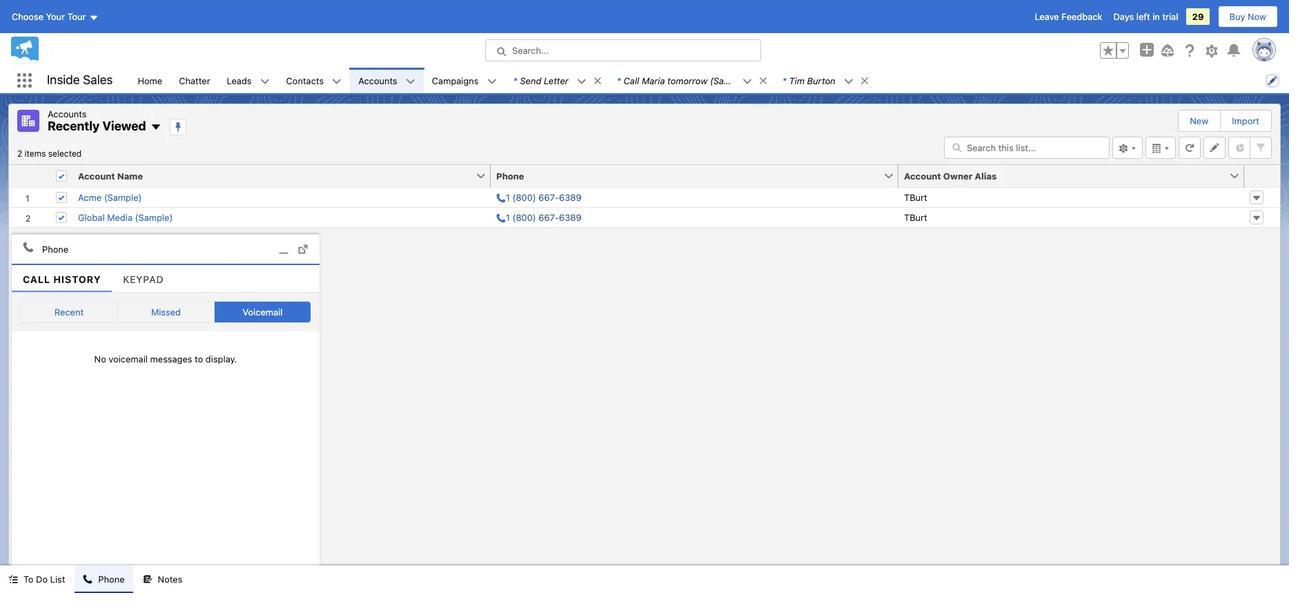 Task type: vqa. For each thing, say whether or not it's contained in the screenshot.
3rd * from the left
yes



Task type: locate. For each thing, give the bounding box(es) containing it.
recent
[[54, 306, 84, 317]]

2 tburt from the top
[[904, 212, 928, 223]]

1 (800) from the top
[[513, 192, 536, 203]]

1 horizontal spatial *
[[617, 75, 621, 86]]

0 vertical spatial (sample)
[[710, 75, 748, 86]]

group
[[1100, 42, 1129, 59]]

leave
[[1035, 11, 1060, 22]]

1 vertical spatial phone button
[[75, 565, 133, 593]]

text default image inside "leads" list item
[[260, 76, 270, 86]]

1 1 (800) 667-6389 from the top
[[506, 192, 582, 203]]

accounts down inside
[[48, 108, 87, 119]]

sales
[[83, 73, 113, 87]]

0 vertical spatial phone button
[[491, 165, 884, 187]]

* send letter
[[513, 75, 569, 86]]

account inside button
[[78, 170, 115, 181]]

voicemail
[[243, 306, 283, 317]]

notes
[[158, 574, 183, 585]]

2 1 from the top
[[506, 212, 510, 223]]

accounts inside recently viewed|accounts|list view "element"
[[48, 108, 87, 119]]

1 vertical spatial accounts
[[48, 108, 87, 119]]

1 horizontal spatial account
[[904, 170, 941, 181]]

campaigns
[[432, 75, 479, 86]]

0 vertical spatial 1 (800) 667-6389
[[506, 192, 582, 203]]

6389 for global media (sample)
[[559, 212, 582, 223]]

list containing home
[[129, 68, 1290, 93]]

1 vertical spatial 1
[[506, 212, 510, 223]]

accounts image
[[17, 110, 39, 132]]

search...
[[512, 45, 549, 56]]

* left 'call'
[[617, 75, 621, 86]]

0 horizontal spatial *
[[513, 75, 517, 86]]

0 vertical spatial 6389
[[559, 192, 582, 203]]

account owner alias element
[[899, 165, 1253, 187]]

0 horizontal spatial phone button
[[75, 565, 133, 593]]

global media (sample)
[[78, 212, 173, 223]]

3 list item from the left
[[774, 68, 876, 93]]

1 vertical spatial 667-
[[539, 212, 559, 223]]

recently
[[48, 119, 100, 133]]

(sample) inside list item
[[710, 75, 748, 86]]

buy now button
[[1218, 6, 1279, 28]]

1 horizontal spatial accounts
[[359, 75, 398, 86]]

campaigns link
[[424, 68, 487, 93]]

inside sales
[[47, 73, 113, 87]]

2 1 (800) 667-6389 link from the top
[[496, 212, 582, 223]]

accounts inside accounts link
[[359, 75, 398, 86]]

text default image up call
[[23, 241, 34, 252]]

new
[[1190, 115, 1209, 126]]

text default image inside to do list button
[[8, 575, 18, 584]]

text default image inside accounts list item
[[406, 76, 416, 86]]

0 vertical spatial (800)
[[513, 192, 536, 203]]

text default image for accounts list item
[[406, 76, 416, 86]]

3 * from the left
[[783, 75, 787, 86]]

1 (800) 667-6389 link
[[496, 192, 582, 203], [496, 212, 582, 223]]

account inside button
[[904, 170, 941, 181]]

phone for text default image in phone button
[[98, 574, 125, 585]]

account for account owner alias
[[904, 170, 941, 181]]

text default image right "letter"
[[577, 76, 587, 86]]

list
[[129, 68, 1290, 93]]

1 account from the left
[[78, 170, 115, 181]]

0 vertical spatial tburt
[[904, 192, 928, 203]]

phone link
[[12, 235, 320, 265]]

accounts right contacts list item
[[359, 75, 398, 86]]

0 horizontal spatial accounts
[[48, 108, 87, 119]]

accounts link
[[350, 68, 406, 93]]

your
[[46, 11, 65, 22]]

1 list item from the left
[[505, 68, 609, 93]]

1 vertical spatial phone
[[42, 244, 69, 255]]

leads
[[227, 75, 252, 86]]

0 horizontal spatial account
[[78, 170, 115, 181]]

* for * send letter
[[513, 75, 517, 86]]

chatter link
[[171, 68, 219, 93]]

contacts list item
[[278, 68, 350, 93]]

left
[[1137, 11, 1151, 22]]

1 vertical spatial (800)
[[513, 212, 536, 223]]

* left send
[[513, 75, 517, 86]]

leave feedback link
[[1035, 11, 1103, 22]]

cell
[[50, 165, 72, 187]]

contacts
[[286, 75, 324, 86]]

2 horizontal spatial *
[[783, 75, 787, 86]]

1 vertical spatial (sample)
[[104, 192, 142, 203]]

leads link
[[219, 68, 260, 93]]

buy
[[1230, 11, 1246, 22]]

alias
[[975, 170, 997, 181]]

0 vertical spatial 667-
[[539, 192, 559, 203]]

list
[[50, 574, 65, 585]]

recently viewed|accounts|list view element
[[8, 104, 1281, 565]]

0 vertical spatial 1
[[506, 192, 510, 203]]

account up acme
[[78, 170, 115, 181]]

1 1 (800) 667-6389 link from the top
[[496, 192, 582, 203]]

text default image inside contacts list item
[[332, 76, 342, 86]]

phone dialog
[[11, 234, 320, 565]]

home
[[138, 75, 162, 86]]

2 6389 from the top
[[559, 212, 582, 223]]

* left tim
[[783, 75, 787, 86]]

(800)
[[513, 192, 536, 203], [513, 212, 536, 223]]

1 for global media (sample)
[[506, 212, 510, 223]]

667- for global media (sample)
[[539, 212, 559, 223]]

leave feedback
[[1035, 11, 1103, 22]]

phone
[[496, 170, 524, 181], [42, 244, 69, 255], [98, 574, 125, 585]]

1 1 from the top
[[506, 192, 510, 203]]

(sample) right media
[[135, 212, 173, 223]]

import button
[[1221, 110, 1271, 131]]

media
[[107, 212, 133, 223]]

chatter
[[179, 75, 210, 86]]

667-
[[539, 192, 559, 203], [539, 212, 559, 223]]

1 vertical spatial 6389
[[559, 212, 582, 223]]

account left "owner"
[[904, 170, 941, 181]]

2 * from the left
[[617, 75, 621, 86]]

0 vertical spatial phone
[[496, 170, 524, 181]]

letter
[[544, 75, 569, 86]]

phone inside "phone" link
[[42, 244, 69, 255]]

list item
[[505, 68, 609, 93], [609, 68, 774, 93], [774, 68, 876, 93]]

*
[[513, 75, 517, 86], [617, 75, 621, 86], [783, 75, 787, 86]]

tburt
[[904, 192, 928, 203], [904, 212, 928, 223]]

1 vertical spatial 1 (800) 667-6389
[[506, 212, 582, 223]]

messages
[[150, 353, 192, 364]]

global
[[78, 212, 105, 223]]

account owner alias button
[[899, 165, 1230, 187]]

text default image
[[593, 76, 603, 85], [759, 76, 768, 85], [860, 76, 870, 85], [332, 76, 342, 86], [487, 76, 497, 86], [743, 76, 752, 86], [150, 122, 161, 133], [8, 575, 18, 584], [143, 575, 152, 584]]

1
[[506, 192, 510, 203], [506, 212, 510, 223]]

account name button
[[72, 165, 476, 187]]

text default image right leads on the left of the page
[[260, 76, 270, 86]]

import
[[1233, 115, 1260, 126]]

text default image
[[260, 76, 270, 86], [406, 76, 416, 86], [577, 76, 587, 86], [844, 76, 854, 86], [23, 241, 34, 252], [83, 575, 93, 584]]

account for account name
[[78, 170, 115, 181]]

* for * tim burton
[[783, 75, 787, 86]]

(sample) right tomorrow on the top of page
[[710, 75, 748, 86]]

1 vertical spatial 1 (800) 667-6389 link
[[496, 212, 582, 223]]

1 667- from the top
[[539, 192, 559, 203]]

text default image inside phone button
[[83, 575, 93, 584]]

0 horizontal spatial phone
[[42, 244, 69, 255]]

2 1 (800) 667-6389 from the top
[[506, 212, 582, 223]]

1 6389 from the top
[[559, 192, 582, 203]]

text default image left the campaigns
[[406, 76, 416, 86]]

tburt for acme (sample)
[[904, 192, 928, 203]]

new button
[[1179, 110, 1220, 131]]

1 horizontal spatial phone
[[98, 574, 125, 585]]

burton
[[807, 75, 836, 86]]

2 account from the left
[[904, 170, 941, 181]]

2 vertical spatial (sample)
[[135, 212, 173, 223]]

recently viewed grid
[[9, 165, 1281, 227]]

maria
[[642, 75, 665, 86]]

text default image for 3rd list item from right
[[577, 76, 587, 86]]

days
[[1114, 11, 1134, 22]]

6389
[[559, 192, 582, 203], [559, 212, 582, 223]]

0 vertical spatial 1 (800) 667-6389 link
[[496, 192, 582, 203]]

choose your tour
[[12, 11, 86, 22]]

1 * from the left
[[513, 75, 517, 86]]

1 (800) 667-6389
[[506, 192, 582, 203], [506, 212, 582, 223]]

text default image inside notes button
[[143, 575, 152, 584]]

1 tburt from the top
[[904, 192, 928, 203]]

text default image right list
[[83, 575, 93, 584]]

account
[[78, 170, 115, 181], [904, 170, 941, 181]]

feedback
[[1062, 11, 1103, 22]]

2 (800) from the top
[[513, 212, 536, 223]]

recently viewed
[[48, 119, 146, 133]]

campaigns list item
[[424, 68, 505, 93]]

accounts list item
[[350, 68, 424, 93]]

1 vertical spatial tburt
[[904, 212, 928, 223]]

2 vertical spatial phone
[[98, 574, 125, 585]]

keypad link
[[112, 265, 175, 292]]

(sample) up global media (sample)
[[104, 192, 142, 203]]

None search field
[[944, 136, 1110, 158]]

1 horizontal spatial phone button
[[491, 165, 884, 187]]

0 vertical spatial accounts
[[359, 75, 398, 86]]

text default image right burton
[[844, 76, 854, 86]]

to
[[195, 353, 203, 364]]

1 (800) 667-6389 link for global media (sample)
[[496, 212, 582, 223]]

text default image for 1st list item from right
[[844, 76, 854, 86]]

(sample)
[[710, 75, 748, 86], [104, 192, 142, 203], [135, 212, 173, 223]]

2 horizontal spatial phone
[[496, 170, 524, 181]]

2 667- from the top
[[539, 212, 559, 223]]



Task type: describe. For each thing, give the bounding box(es) containing it.
inside
[[47, 73, 80, 87]]

send
[[520, 75, 542, 86]]

owner
[[944, 170, 973, 181]]

tim
[[790, 75, 805, 86]]

phone button inside 'element'
[[491, 165, 884, 187]]

2 list item from the left
[[609, 68, 774, 93]]

missed
[[151, 306, 181, 317]]

acme (sample)
[[78, 192, 142, 203]]

1 for acme (sample)
[[506, 192, 510, 203]]

now
[[1248, 11, 1267, 22]]

do
[[36, 574, 48, 585]]

call
[[23, 273, 50, 285]]

voicemail
[[109, 353, 148, 364]]

home link
[[129, 68, 171, 93]]

item number element
[[9, 165, 50, 187]]

search... button
[[485, 39, 761, 61]]

667- for acme (sample)
[[539, 192, 559, 203]]

action element
[[1245, 165, 1281, 187]]

account owner alias
[[904, 170, 997, 181]]

call history link
[[12, 265, 112, 292]]

1 (800) 667-6389 for global media (sample)
[[506, 212, 582, 223]]

call
[[624, 75, 640, 86]]

no
[[94, 353, 106, 364]]

text default image inside "phone" link
[[23, 241, 34, 252]]

global media (sample) link
[[78, 212, 173, 223]]

tomorrow
[[668, 75, 708, 86]]

display.
[[206, 353, 237, 364]]

choose
[[12, 11, 44, 22]]

action image
[[1245, 165, 1281, 187]]

(800) for global media (sample)
[[513, 212, 536, 223]]

name
[[117, 170, 143, 181]]

account name
[[78, 170, 143, 181]]

1 (800) 667-6389 for acme (sample)
[[506, 192, 582, 203]]

cell inside "recently viewed" grid
[[50, 165, 72, 187]]

recently viewed status
[[17, 148, 82, 158]]

1 (800) 667-6389 link for acme (sample)
[[496, 192, 582, 203]]

in
[[1153, 11, 1160, 22]]

acme
[[78, 192, 102, 203]]

history
[[53, 273, 101, 285]]

notes button
[[134, 565, 191, 593]]

(800) for acme (sample)
[[513, 192, 536, 203]]

no voicemail messages to display.
[[94, 353, 237, 364]]

to do list
[[23, 574, 65, 585]]

none search field inside recently viewed|accounts|list view "element"
[[944, 136, 1110, 158]]

text default image inside campaigns list item
[[487, 76, 497, 86]]

text default image for "leads" list item
[[260, 76, 270, 86]]

phone for text default image inside the "phone" link
[[42, 244, 69, 255]]

keypad
[[123, 273, 164, 285]]

acme (sample) link
[[78, 192, 142, 203]]

to
[[23, 574, 33, 585]]

selected
[[48, 148, 82, 158]]

viewed
[[103, 119, 146, 133]]

6389 for acme (sample)
[[559, 192, 582, 203]]

contacts link
[[278, 68, 332, 93]]

Search Recently Viewed list view. search field
[[944, 136, 1110, 158]]

item number image
[[9, 165, 50, 187]]

choose your tour button
[[11, 6, 99, 28]]

buy now
[[1230, 11, 1267, 22]]

tour
[[67, 11, 86, 22]]

tburt for global media (sample)
[[904, 212, 928, 223]]

account name element
[[72, 165, 499, 187]]

* call maria tomorrow (sample)
[[617, 75, 748, 86]]

trial
[[1163, 11, 1179, 22]]

* tim burton
[[783, 75, 836, 86]]

items
[[25, 148, 46, 158]]

phone inside the phone 'element'
[[496, 170, 524, 181]]

leads list item
[[219, 68, 278, 93]]

call history
[[23, 273, 101, 285]]

days left in trial
[[1114, 11, 1179, 22]]

2 items selected
[[17, 148, 82, 158]]

phone element
[[491, 165, 907, 187]]

29
[[1193, 11, 1204, 22]]

2
[[17, 148, 22, 158]]

* for * call maria tomorrow (sample)
[[617, 75, 621, 86]]

to do list button
[[0, 565, 73, 593]]



